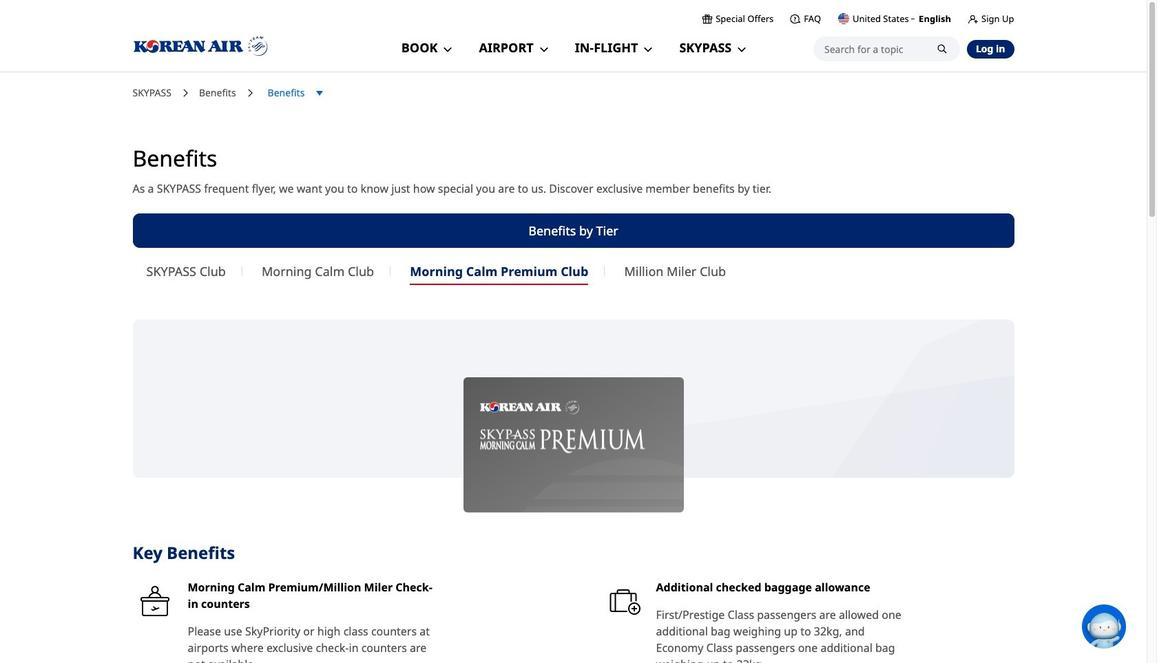 Task type: locate. For each thing, give the bounding box(es) containing it.
main content
[[0, 85, 1147, 664]]



Task type: describe. For each thing, give the bounding box(es) containing it.
benefits by tier menu
[[133, 241, 1015, 285]]

korean air skyteam skypass morning calm premium image
[[463, 378, 684, 514]]



Task type: vqa. For each thing, say whether or not it's contained in the screenshot.
your
no



